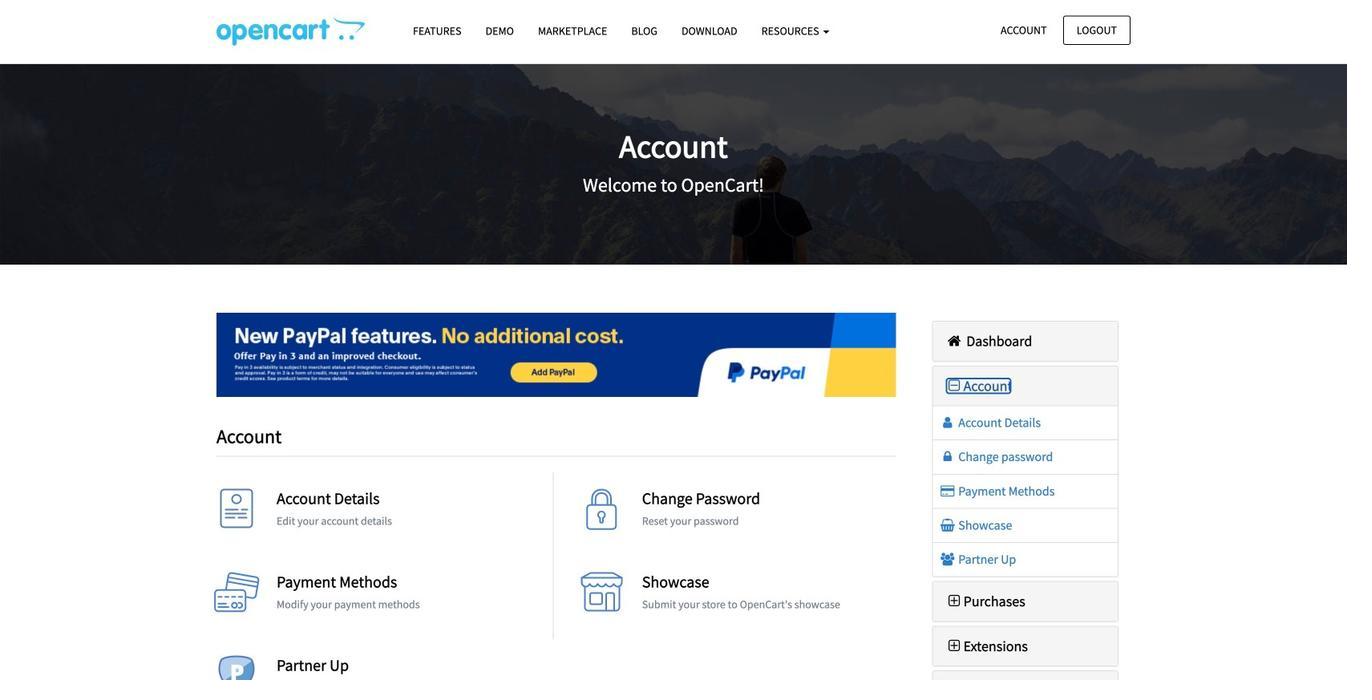 Task type: vqa. For each thing, say whether or not it's contained in the screenshot.
Plus Square O image
yes



Task type: locate. For each thing, give the bounding box(es) containing it.
apply to become a partner image
[[213, 656, 261, 680]]

shopping basket image
[[940, 519, 956, 532]]

users image
[[940, 553, 956, 566]]

showcase image
[[578, 572, 626, 621]]

payment methods image
[[213, 572, 261, 621]]

opencart - your account image
[[217, 17, 365, 46]]



Task type: describe. For each thing, give the bounding box(es) containing it.
user image
[[940, 416, 956, 429]]

change password image
[[578, 489, 626, 537]]

account image
[[213, 489, 261, 537]]

lock image
[[940, 451, 956, 463]]

plus square o image
[[945, 594, 964, 609]]

credit card image
[[940, 485, 956, 498]]

fw image
[[945, 378, 964, 393]]

plus square o image
[[945, 639, 964, 653]]

paypal image
[[217, 313, 896, 397]]

home image
[[945, 334, 964, 348]]



